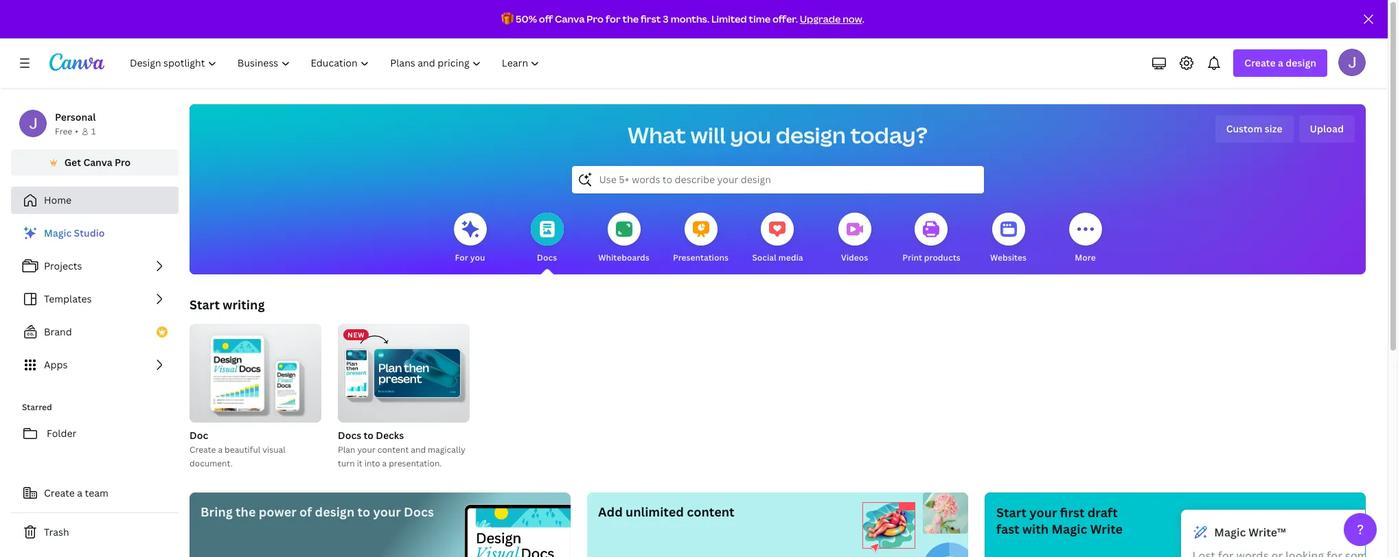 Task type: locate. For each thing, give the bounding box(es) containing it.
1 horizontal spatial content
[[687, 504, 735, 521]]

you right will
[[731, 120, 772, 150]]

0 horizontal spatial content
[[378, 445, 409, 456]]

0 vertical spatial you
[[731, 120, 772, 150]]

custom
[[1227, 122, 1263, 135]]

presentations
[[673, 252, 729, 264]]

and
[[411, 445, 426, 456]]

to down it in the left of the page
[[358, 504, 370, 521]]

a
[[1279, 56, 1284, 69], [218, 445, 223, 456], [382, 458, 387, 470], [77, 487, 83, 500]]

first left draft
[[1061, 505, 1085, 521]]

1 horizontal spatial design
[[776, 120, 846, 150]]

1 vertical spatial pro
[[115, 156, 131, 169]]

what will you design today?
[[628, 120, 928, 150]]

2 horizontal spatial docs
[[537, 252, 557, 264]]

2 horizontal spatial create
[[1245, 56, 1276, 69]]

home
[[44, 194, 72, 207]]

2 vertical spatial design
[[315, 504, 355, 521]]

1 horizontal spatial first
[[1061, 505, 1085, 521]]

fast
[[997, 521, 1020, 538]]

1 horizontal spatial start
[[997, 505, 1027, 521]]

create a design button
[[1234, 49, 1328, 77]]

content
[[378, 445, 409, 456], [687, 504, 735, 521]]

0 horizontal spatial you
[[470, 252, 485, 264]]

list
[[11, 220, 179, 379]]

start for start your first draft fast with magic write
[[997, 505, 1027, 521]]

videos
[[841, 252, 869, 264]]

group
[[190, 319, 322, 423]]

•
[[75, 126, 78, 137]]

0 vertical spatial content
[[378, 445, 409, 456]]

0 vertical spatial to
[[364, 429, 374, 442]]

create left team
[[44, 487, 75, 500]]

1 vertical spatial content
[[687, 504, 735, 521]]

1 vertical spatial docs
[[338, 429, 361, 442]]

a up the size
[[1279, 56, 1284, 69]]

start
[[190, 297, 220, 313], [997, 505, 1027, 521]]

for you button
[[454, 203, 487, 275]]

2 horizontal spatial design
[[1286, 56, 1317, 69]]

0 horizontal spatial create
[[44, 487, 75, 500]]

a left team
[[77, 487, 83, 500]]

upload
[[1311, 122, 1345, 135]]

bring the power of design to your docs
[[201, 504, 434, 521]]

more
[[1075, 252, 1096, 264]]

trash
[[44, 526, 69, 539]]

1 vertical spatial design
[[776, 120, 846, 150]]

print
[[903, 252, 923, 264]]

0 horizontal spatial magic
[[44, 227, 72, 240]]

0 vertical spatial create
[[1245, 56, 1276, 69]]

more button
[[1069, 203, 1102, 275]]

studio
[[74, 227, 105, 240]]

1 horizontal spatial create
[[190, 445, 216, 456]]

your
[[358, 445, 376, 456], [373, 504, 401, 521], [1030, 505, 1058, 521]]

1 vertical spatial create
[[190, 445, 216, 456]]

to left decks
[[364, 429, 374, 442]]

1 vertical spatial to
[[358, 504, 370, 521]]

products
[[925, 252, 961, 264]]

0 vertical spatial start
[[190, 297, 220, 313]]

create
[[1245, 56, 1276, 69], [190, 445, 216, 456], [44, 487, 75, 500]]

design
[[1286, 56, 1317, 69], [776, 120, 846, 150], [315, 504, 355, 521]]

create down doc
[[190, 445, 216, 456]]

canva right off
[[555, 12, 585, 25]]

social media button
[[753, 203, 804, 275]]

draft
[[1088, 505, 1118, 521]]

2 vertical spatial create
[[44, 487, 75, 500]]

the
[[623, 12, 639, 25], [236, 504, 256, 521]]

0 vertical spatial pro
[[587, 12, 604, 25]]

folder button
[[11, 420, 179, 448]]

start for start writing
[[190, 297, 220, 313]]

1 vertical spatial the
[[236, 504, 256, 521]]

0 horizontal spatial start
[[190, 297, 220, 313]]

magic studio
[[44, 227, 105, 240]]

design left jacob simon image
[[1286, 56, 1317, 69]]

pro left for
[[587, 12, 604, 25]]

magic inside start your first draft fast with magic write
[[1052, 521, 1088, 538]]

magic left studio
[[44, 227, 72, 240]]

canva right "get"
[[83, 156, 112, 169]]

a up document.
[[218, 445, 223, 456]]

upgrade
[[800, 12, 841, 25]]

add unlimited content link
[[587, 493, 969, 558]]

magic right with
[[1052, 521, 1088, 538]]

docs inside button
[[537, 252, 557, 264]]

add
[[598, 504, 623, 521]]

1 vertical spatial you
[[470, 252, 485, 264]]

projects link
[[11, 253, 179, 280]]

time
[[749, 12, 771, 25]]

offer.
[[773, 12, 798, 25]]

you inside for you button
[[470, 252, 485, 264]]

websites
[[991, 252, 1027, 264]]

start inside start your first draft fast with magic write
[[997, 505, 1027, 521]]

design right "of"
[[315, 504, 355, 521]]

0 vertical spatial design
[[1286, 56, 1317, 69]]

new
[[348, 330, 365, 340]]

custom size button
[[1216, 115, 1294, 143]]

first
[[641, 12, 661, 25], [1061, 505, 1085, 521]]

templates link
[[11, 286, 179, 313]]

with
[[1023, 521, 1049, 538]]

1 horizontal spatial canva
[[555, 12, 585, 25]]

your right fast
[[1030, 505, 1058, 521]]

1 horizontal spatial the
[[623, 12, 639, 25]]

for you
[[455, 252, 485, 264]]

visual
[[263, 445, 286, 456]]

2 vertical spatial docs
[[404, 504, 434, 521]]

create inside dropdown button
[[1245, 56, 1276, 69]]

design up search search field
[[776, 120, 846, 150]]

content down decks
[[378, 445, 409, 456]]

you right for
[[470, 252, 485, 264]]

0 vertical spatial docs
[[537, 252, 557, 264]]

trash link
[[11, 519, 179, 547]]

of
[[300, 504, 312, 521]]

canva
[[555, 12, 585, 25], [83, 156, 112, 169]]

writing
[[223, 297, 265, 313]]

first inside start your first draft fast with magic write
[[1061, 505, 1085, 521]]

1 vertical spatial canva
[[83, 156, 112, 169]]

0 horizontal spatial docs
[[338, 429, 361, 442]]

get canva pro button
[[11, 150, 179, 176]]

a inside doc create a beautiful visual document.
[[218, 445, 223, 456]]

0 vertical spatial first
[[641, 12, 661, 25]]

for
[[606, 12, 621, 25]]

folder
[[47, 427, 76, 440]]

whiteboards button
[[599, 203, 650, 275]]

you
[[731, 120, 772, 150], [470, 252, 485, 264]]

media
[[779, 252, 804, 264]]

to inside 'docs to decks plan your content and magically turn it into a presentation.'
[[364, 429, 374, 442]]

pro up home link
[[115, 156, 131, 169]]

a right into
[[382, 458, 387, 470]]

create up custom size
[[1245, 56, 1276, 69]]

home link
[[11, 187, 179, 214]]

content inside 'docs to decks plan your content and magically turn it into a presentation.'
[[378, 445, 409, 456]]

docs inside 'docs to decks plan your content and magically turn it into a presentation.'
[[338, 429, 361, 442]]

pro
[[587, 12, 604, 25], [115, 156, 131, 169]]

0 horizontal spatial pro
[[115, 156, 131, 169]]

1 horizontal spatial pro
[[587, 12, 604, 25]]

a inside button
[[77, 487, 83, 500]]

2 horizontal spatial magic
[[1215, 526, 1247, 541]]

the right the bring
[[236, 504, 256, 521]]

whiteboards
[[599, 252, 650, 264]]

first left 3
[[641, 12, 661, 25]]

your up into
[[358, 445, 376, 456]]

starred
[[22, 402, 52, 414]]

1 horizontal spatial magic
[[1052, 521, 1088, 538]]

Search search field
[[599, 167, 957, 193]]

months.
[[671, 12, 710, 25]]

1
[[91, 126, 96, 137]]

content right unlimited
[[687, 504, 735, 521]]

pro inside button
[[115, 156, 131, 169]]

create for create a design
[[1245, 56, 1276, 69]]

0 horizontal spatial design
[[315, 504, 355, 521]]

magic left write™
[[1215, 526, 1247, 541]]

create inside button
[[44, 487, 75, 500]]

jacob simon image
[[1339, 49, 1367, 76]]

team
[[85, 487, 108, 500]]

the right for
[[623, 12, 639, 25]]

1 vertical spatial start
[[997, 505, 1027, 521]]

None search field
[[572, 166, 984, 194]]

0 horizontal spatial the
[[236, 504, 256, 521]]

decks
[[376, 429, 404, 442]]

to
[[364, 429, 374, 442], [358, 504, 370, 521]]

1 vertical spatial first
[[1061, 505, 1085, 521]]

templates
[[44, 293, 92, 306]]

0 vertical spatial canva
[[555, 12, 585, 25]]

0 horizontal spatial canva
[[83, 156, 112, 169]]



Task type: describe. For each thing, give the bounding box(es) containing it.
docs for docs to decks plan your content and magically turn it into a presentation.
[[338, 429, 361, 442]]

your inside start your first draft fast with magic write
[[1030, 505, 1058, 521]]

turn
[[338, 458, 355, 470]]

unlimited
[[626, 504, 684, 521]]

0 vertical spatial the
[[623, 12, 639, 25]]

🎁 50% off canva pro for the first 3 months. limited time offer. upgrade now .
[[502, 12, 865, 25]]

size
[[1265, 122, 1283, 135]]

brand
[[44, 326, 72, 339]]

start your first draft fast with magic write
[[997, 505, 1123, 538]]

magically
[[428, 445, 466, 456]]

document.
[[190, 458, 233, 470]]

1 horizontal spatial docs
[[404, 504, 434, 521]]

docs for docs
[[537, 252, 557, 264]]

🎁
[[502, 12, 514, 25]]

custom size
[[1227, 122, 1283, 135]]

social media
[[753, 252, 804, 264]]

off
[[539, 12, 553, 25]]

presentations button
[[673, 203, 729, 275]]

free
[[55, 126, 72, 137]]

projects
[[44, 260, 82, 273]]

print products
[[903, 252, 961, 264]]

folder link
[[11, 420, 179, 448]]

it
[[357, 458, 363, 470]]

3
[[663, 12, 669, 25]]

personal
[[55, 111, 96, 124]]

beautiful
[[225, 445, 261, 456]]

will
[[691, 120, 726, 150]]

write™
[[1249, 526, 1287, 541]]

what
[[628, 120, 686, 150]]

a inside 'docs to decks plan your content and magically turn it into a presentation.'
[[382, 458, 387, 470]]

apps
[[44, 359, 68, 372]]

docs button
[[531, 203, 564, 275]]

upgrade now button
[[800, 12, 863, 25]]

get canva pro
[[64, 156, 131, 169]]

docs to decks plan your content and magically turn it into a presentation.
[[338, 429, 466, 470]]

social
[[753, 252, 777, 264]]

brand link
[[11, 319, 179, 346]]

plan
[[338, 445, 356, 456]]

websites button
[[991, 203, 1027, 275]]

1 horizontal spatial you
[[731, 120, 772, 150]]

today?
[[851, 120, 928, 150]]

into
[[365, 458, 380, 470]]

canva inside button
[[83, 156, 112, 169]]

your down into
[[373, 504, 401, 521]]

print products button
[[903, 203, 961, 275]]

create for create a team
[[44, 487, 75, 500]]

bring the power of design to your docs link
[[190, 493, 571, 558]]

create a team button
[[11, 480, 179, 508]]

top level navigation element
[[121, 49, 552, 77]]

free •
[[55, 126, 78, 137]]

create inside doc create a beautiful visual document.
[[190, 445, 216, 456]]

.
[[863, 12, 865, 25]]

design inside 'bring the power of design to your docs' link
[[315, 504, 355, 521]]

your inside 'docs to decks plan your content and magically turn it into a presentation.'
[[358, 445, 376, 456]]

content inside add unlimited content link
[[687, 504, 735, 521]]

docs to decks group
[[338, 324, 470, 471]]

create a design
[[1245, 56, 1317, 69]]

presentation.
[[389, 458, 442, 470]]

magic studio link
[[11, 220, 179, 247]]

50%
[[516, 12, 537, 25]]

doc group
[[190, 319, 322, 471]]

start writing
[[190, 297, 265, 313]]

0 horizontal spatial first
[[641, 12, 661, 25]]

design inside create a design dropdown button
[[1286, 56, 1317, 69]]

doc create a beautiful visual document.
[[190, 429, 286, 470]]

magic write™
[[1215, 526, 1287, 541]]

a inside dropdown button
[[1279, 56, 1284, 69]]

power
[[259, 504, 297, 521]]

upload button
[[1300, 115, 1356, 143]]

limited
[[712, 12, 747, 25]]

videos button
[[839, 203, 872, 275]]

for
[[455, 252, 468, 264]]

get
[[64, 156, 81, 169]]

add unlimited content
[[598, 504, 735, 521]]

now
[[843, 12, 863, 25]]

create a team
[[44, 487, 108, 500]]

magic for magic write™
[[1215, 526, 1247, 541]]

apps link
[[11, 352, 179, 379]]

write
[[1091, 521, 1123, 538]]

magic for magic studio
[[44, 227, 72, 240]]

list containing magic studio
[[11, 220, 179, 379]]



Task type: vqa. For each thing, say whether or not it's contained in the screenshot.
Restaurant toolkit's toolkit
no



